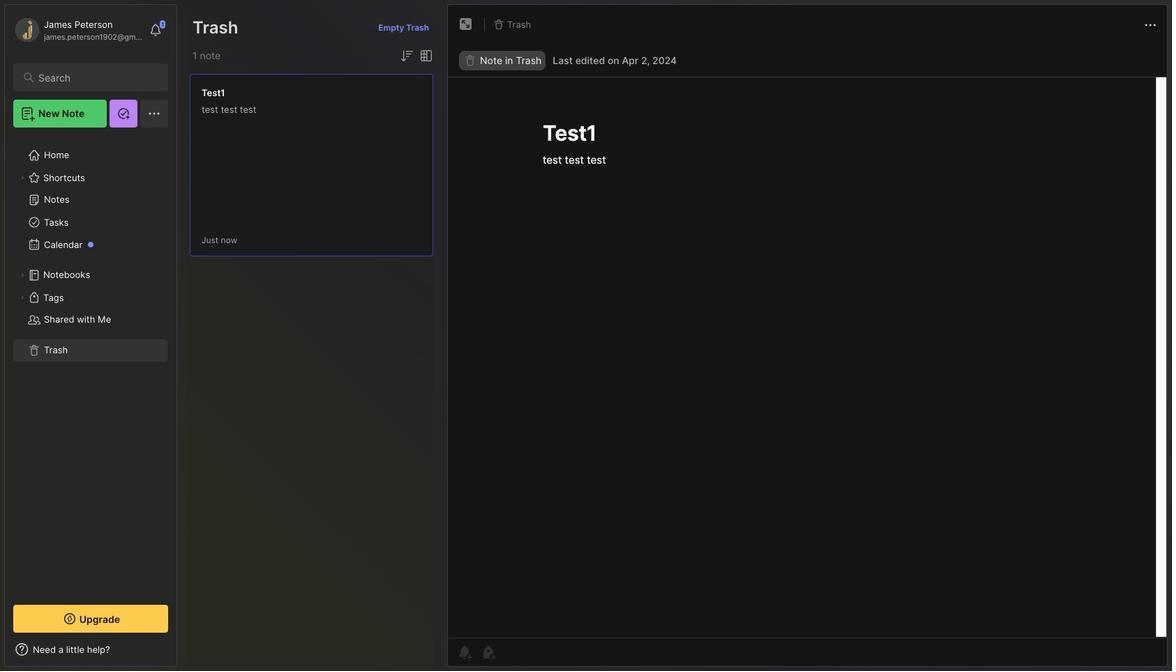 Task type: locate. For each thing, give the bounding box(es) containing it.
more actions image
[[1142, 17, 1159, 33]]

main element
[[0, 0, 181, 672]]

expand note image
[[458, 16, 475, 33]]

Account field
[[13, 16, 142, 44]]

Search text field
[[38, 71, 156, 84]]

tree
[[5, 136, 177, 593]]

note window element
[[447, 4, 1168, 671]]

Sort options field
[[398, 47, 415, 64]]

add a reminder image
[[456, 645, 473, 662]]

More actions field
[[1142, 15, 1159, 33]]

None search field
[[38, 69, 156, 86]]

tree inside main element
[[5, 136, 177, 593]]

View options field
[[415, 47, 435, 64]]



Task type: describe. For each thing, give the bounding box(es) containing it.
click to collapse image
[[176, 646, 187, 663]]

expand notebooks image
[[18, 271, 27, 280]]

WHAT'S NEW field
[[5, 639, 177, 662]]

add tag image
[[480, 645, 497, 662]]

none search field inside main element
[[38, 69, 156, 86]]

expand tags image
[[18, 294, 27, 302]]

Note Editor text field
[[448, 77, 1167, 638]]



Task type: vqa. For each thing, say whether or not it's contained in the screenshot.
Add a reminder icon
yes



